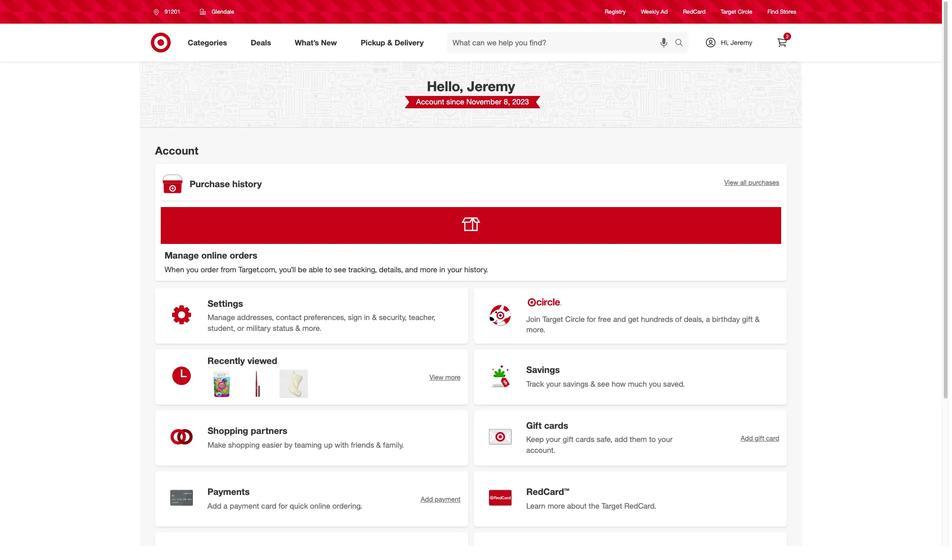 Task type: vqa. For each thing, say whether or not it's contained in the screenshot.
in within the Manage online orders When you order from Target.com, you'll be able to see tracking, details, and more in your history.
yes



Task type: describe. For each thing, give the bounding box(es) containing it.
savings
[[526, 364, 560, 375]]

2 link
[[772, 32, 793, 53]]

contact
[[276, 313, 302, 322]]

easier
[[262, 440, 282, 450]]

student,
[[208, 324, 235, 333]]

keep
[[526, 435, 544, 444]]

gift inside "join target circle for free and get hundreds of deals, a birthday gift & more."
[[742, 314, 753, 324]]

glendale
[[212, 8, 234, 15]]

ordering.
[[333, 501, 363, 511]]

purchase history link
[[155, 164, 625, 195]]

add for gift cards
[[741, 434, 753, 442]]

more inside redcard™ learn more about the target redcard.
[[548, 501, 565, 511]]

find
[[768, 8, 779, 15]]

faux fur christmas stocking cream - wondershop&#8482; image
[[279, 370, 308, 398]]

add gift card button
[[741, 434, 780, 443]]

view for view all purchases
[[725, 178, 739, 186]]

online inside manage online orders when you order from target.com, you'll be able to see tracking, details, and more in your history.
[[201, 250, 227, 261]]

friends
[[351, 440, 374, 450]]

account.
[[526, 446, 556, 455]]

from
[[221, 265, 236, 275]]

What can we help you find? suggestions appear below search field
[[447, 32, 677, 53]]

teaming
[[295, 440, 322, 450]]

payments
[[208, 486, 250, 497]]

view more
[[430, 373, 461, 381]]

free
[[598, 314, 611, 324]]

hello, jeremy account since november 8, 2023
[[416, 78, 529, 107]]

pickup & delivery
[[361, 38, 424, 47]]

pickup
[[361, 38, 385, 47]]

circle inside "join target circle for free and get hundreds of deals, a birthday gift & more."
[[565, 314, 585, 324]]

delivery
[[395, 38, 424, 47]]

addresses,
[[237, 313, 274, 322]]

learn
[[526, 501, 546, 511]]

purchase history
[[190, 179, 262, 189]]

a inside payments add a payment card for quick online ordering.
[[224, 501, 228, 511]]

categories link
[[180, 32, 239, 53]]

savings track your savings & see how much you saved.
[[526, 364, 685, 389]]

target circle
[[721, 8, 753, 15]]

& inside savings track your savings & see how much you saved.
[[591, 379, 595, 389]]

them
[[630, 435, 647, 444]]

redcard™ learn more about the target redcard.
[[526, 486, 656, 511]]

to inside the gift cards keep your gift cards safe, add them to your account.
[[649, 435, 656, 444]]

when
[[165, 265, 184, 275]]

be
[[298, 265, 307, 275]]

what's new
[[295, 38, 337, 47]]

settings manage addresses, contact preferences, sign in & security, teacher, student, or military status & more.
[[208, 298, 436, 333]]

safe,
[[597, 435, 613, 444]]

make
[[208, 440, 226, 450]]

target inside target circle link
[[721, 8, 736, 15]]

sign
[[348, 313, 362, 322]]

view all purchases
[[725, 178, 780, 186]]

account inside hello, jeremy account since november 8, 2023
[[416, 97, 444, 107]]

military
[[246, 324, 271, 333]]

& right the pickup
[[387, 38, 393, 47]]

redcard
[[683, 8, 706, 15]]

card inside button
[[766, 434, 780, 442]]

view for view more
[[430, 373, 444, 381]]

registry
[[605, 8, 626, 15]]

weekly
[[641, 8, 659, 15]]

teacher,
[[409, 313, 436, 322]]

partners
[[251, 425, 288, 436]]

categories
[[188, 38, 227, 47]]

birthday
[[712, 314, 740, 324]]

hello,
[[427, 78, 463, 95]]

gift inside the gift cards keep your gift cards safe, add them to your account.
[[563, 435, 574, 444]]

redcard™
[[526, 486, 570, 497]]

more. inside "join target circle for free and get hundreds of deals, a birthday gift & more."
[[526, 325, 546, 335]]

join target circle for free and get hundreds of deals, a birthday gift & more.
[[526, 314, 760, 335]]

able
[[309, 265, 323, 275]]

revlon colorstay lip liner with built in sharpener image
[[244, 370, 272, 398]]

your inside savings track your savings & see how much you saved.
[[546, 379, 561, 389]]

redcard.
[[625, 501, 656, 511]]

manage inside manage online orders when you order from target.com, you'll be able to see tracking, details, and more in your history.
[[165, 250, 199, 261]]

pickup & delivery link
[[353, 32, 436, 53]]

shopping partners make shopping easier by teaming up with friends & family.
[[208, 425, 404, 450]]

purchases
[[749, 178, 780, 186]]

add payment button
[[421, 495, 461, 504]]

gift cards keep your gift cards safe, add them to your account.
[[526, 420, 673, 455]]

tracking,
[[348, 265, 377, 275]]

payment inside payments add a payment card for quick online ordering.
[[230, 501, 259, 511]]

add payment
[[421, 495, 461, 503]]

settings
[[208, 298, 243, 309]]

2
[[786, 34, 789, 39]]

for inside payments add a payment card for quick online ordering.
[[279, 501, 288, 511]]

redcard link
[[683, 8, 706, 16]]

91201 button
[[148, 3, 190, 20]]

a inside "join target circle for free and get hundreds of deals, a birthday gift & more."
[[706, 314, 710, 324]]

ad
[[661, 8, 668, 15]]

you'll
[[279, 265, 296, 275]]

add
[[615, 435, 628, 444]]

manage inside settings manage addresses, contact preferences, sign in & security, teacher, student, or military status & more.
[[208, 313, 235, 322]]

weekly ad link
[[641, 8, 668, 16]]



Task type: locate. For each thing, give the bounding box(es) containing it.
2 vertical spatial more
[[548, 501, 565, 511]]

olly kids' multivitamin + probiotic gummies - berry punch image
[[208, 370, 236, 398]]

1 horizontal spatial see
[[598, 379, 610, 389]]

jeremy for hello,
[[467, 78, 515, 95]]

see inside savings track your savings & see how much you saved.
[[598, 379, 610, 389]]

manage up student,
[[208, 313, 235, 322]]

0 vertical spatial online
[[201, 250, 227, 261]]

gift
[[526, 420, 542, 431]]

deals link
[[243, 32, 283, 53]]

1 horizontal spatial you
[[649, 379, 661, 389]]

online up order
[[201, 250, 227, 261]]

& left family. on the bottom left of page
[[376, 440, 381, 450]]

circle left find
[[738, 8, 753, 15]]

0 vertical spatial cards
[[544, 420, 568, 431]]

shopping
[[228, 440, 260, 450]]

gift inside button
[[755, 434, 765, 442]]

to right the them
[[649, 435, 656, 444]]

find stores
[[768, 8, 797, 15]]

preferences,
[[304, 313, 346, 322]]

more. down preferences,
[[302, 324, 322, 333]]

0 horizontal spatial to
[[325, 265, 332, 275]]

cards
[[544, 420, 568, 431], [576, 435, 595, 444]]

account
[[416, 97, 444, 107], [155, 144, 198, 157]]

0 vertical spatial card
[[766, 434, 780, 442]]

and right details,
[[405, 265, 418, 275]]

0 vertical spatial circle
[[738, 8, 753, 15]]

view
[[725, 178, 739, 186], [430, 373, 444, 381]]

0 vertical spatial more
[[420, 265, 438, 275]]

1 horizontal spatial and
[[613, 314, 626, 324]]

& down contact
[[296, 324, 300, 333]]

to inside manage online orders when you order from target.com, you'll be able to see tracking, details, and more in your history.
[[325, 265, 332, 275]]

0 horizontal spatial add
[[208, 501, 221, 511]]

and left get
[[613, 314, 626, 324]]

0 horizontal spatial view
[[430, 373, 444, 381]]

manage online orders when you order from target.com, you'll be able to see tracking, details, and more in your history.
[[165, 250, 488, 275]]

much
[[628, 379, 647, 389]]

& left the security,
[[372, 313, 377, 322]]

0 vertical spatial a
[[706, 314, 710, 324]]

0 horizontal spatial manage
[[165, 250, 199, 261]]

2 horizontal spatial gift
[[755, 434, 765, 442]]

add gift card
[[741, 434, 780, 442]]

0 horizontal spatial cards
[[544, 420, 568, 431]]

quick
[[290, 501, 308, 511]]

what's new link
[[287, 32, 349, 53]]

1 vertical spatial see
[[598, 379, 610, 389]]

0 vertical spatial manage
[[165, 250, 199, 261]]

hundreds
[[641, 314, 673, 324]]

cards right gift
[[544, 420, 568, 431]]

online inside payments add a payment card for quick online ordering.
[[310, 501, 330, 511]]

card inside payments add a payment card for quick online ordering.
[[261, 501, 276, 511]]

1 vertical spatial card
[[261, 501, 276, 511]]

0 vertical spatial for
[[587, 314, 596, 324]]

recently
[[208, 355, 245, 366]]

0 horizontal spatial more.
[[302, 324, 322, 333]]

hi,
[[721, 38, 729, 46]]

1 horizontal spatial a
[[706, 314, 710, 324]]

add
[[741, 434, 753, 442], [421, 495, 433, 503], [208, 501, 221, 511]]

your up account. on the right bottom of page
[[546, 435, 561, 444]]

0 vertical spatial target
[[721, 8, 736, 15]]

cards left safe, on the bottom
[[576, 435, 595, 444]]

0 horizontal spatial gift
[[563, 435, 574, 444]]

online right quick
[[310, 501, 330, 511]]

and inside manage online orders when you order from target.com, you'll be able to see tracking, details, and more in your history.
[[405, 265, 418, 275]]

what's
[[295, 38, 319, 47]]

for left quick
[[279, 501, 288, 511]]

1 horizontal spatial circle
[[738, 8, 753, 15]]

security,
[[379, 313, 407, 322]]

search
[[671, 39, 693, 48]]

add inside add payment button
[[421, 495, 433, 503]]

0 horizontal spatial account
[[155, 144, 198, 157]]

add inside add gift card button
[[741, 434, 753, 442]]

status
[[273, 324, 293, 333]]

see left 'tracking,'
[[334, 265, 346, 275]]

1 vertical spatial online
[[310, 501, 330, 511]]

1 vertical spatial in
[[364, 313, 370, 322]]

8,
[[504, 97, 510, 107]]

view more link
[[430, 373, 461, 382]]

0 vertical spatial to
[[325, 265, 332, 275]]

1 horizontal spatial target
[[602, 501, 622, 511]]

circle left free
[[565, 314, 585, 324]]

0 horizontal spatial for
[[279, 501, 288, 511]]

get
[[628, 314, 639, 324]]

target inside redcard™ learn more about the target redcard.
[[602, 501, 622, 511]]

to
[[325, 265, 332, 275], [649, 435, 656, 444]]

2 horizontal spatial target
[[721, 8, 736, 15]]

0 horizontal spatial jeremy
[[467, 78, 515, 95]]

1 horizontal spatial payment
[[435, 495, 461, 503]]

recently viewed
[[208, 355, 277, 366]]

1 vertical spatial target
[[543, 314, 563, 324]]

0 vertical spatial and
[[405, 265, 418, 275]]

& right savings
[[591, 379, 595, 389]]

shopping
[[208, 425, 248, 436]]

your down savings on the bottom
[[546, 379, 561, 389]]

with
[[335, 440, 349, 450]]

1 horizontal spatial in
[[440, 265, 445, 275]]

track
[[526, 379, 544, 389]]

0 horizontal spatial you
[[186, 265, 199, 275]]

orders
[[230, 250, 257, 261]]

1 vertical spatial cards
[[576, 435, 595, 444]]

0 horizontal spatial in
[[364, 313, 370, 322]]

weekly ad
[[641, 8, 668, 15]]

add inside payments add a payment card for quick online ordering.
[[208, 501, 221, 511]]

target
[[721, 8, 736, 15], [543, 314, 563, 324], [602, 501, 622, 511]]

search button
[[671, 32, 693, 55]]

about
[[567, 501, 587, 511]]

& inside shopping partners make shopping easier by teaming up with friends & family.
[[376, 440, 381, 450]]

target right the
[[602, 501, 622, 511]]

payment
[[435, 495, 461, 503], [230, 501, 259, 511]]

more. inside settings manage addresses, contact preferences, sign in & security, teacher, student, or military status & more.
[[302, 324, 322, 333]]

& right birthday
[[755, 314, 760, 324]]

target down target circle image
[[543, 314, 563, 324]]

hi, jeremy
[[721, 38, 753, 46]]

1 horizontal spatial add
[[421, 495, 433, 503]]

1 vertical spatial you
[[649, 379, 661, 389]]

1 horizontal spatial jeremy
[[731, 38, 753, 46]]

saved.
[[663, 379, 685, 389]]

viewed
[[247, 355, 277, 366]]

you
[[186, 265, 199, 275], [649, 379, 661, 389]]

0 vertical spatial you
[[186, 265, 199, 275]]

for
[[587, 314, 596, 324], [279, 501, 288, 511]]

0 vertical spatial in
[[440, 265, 445, 275]]

circle
[[738, 8, 753, 15], [565, 314, 585, 324]]

family.
[[383, 440, 404, 450]]

a down payments
[[224, 501, 228, 511]]

history.
[[464, 265, 488, 275]]

in inside settings manage addresses, contact preferences, sign in & security, teacher, student, or military status & more.
[[364, 313, 370, 322]]

you left order
[[186, 265, 199, 275]]

0 horizontal spatial see
[[334, 265, 346, 275]]

0 horizontal spatial more
[[420, 265, 438, 275]]

for inside "join target circle for free and get hundreds of deals, a birthday gift & more."
[[587, 314, 596, 324]]

payment inside button
[[435, 495, 461, 503]]

registry link
[[605, 8, 626, 16]]

1 horizontal spatial more.
[[526, 325, 546, 335]]

manage up when
[[165, 250, 199, 261]]

your left history.
[[448, 265, 462, 275]]

by
[[284, 440, 293, 450]]

2023
[[512, 97, 529, 107]]

1 vertical spatial circle
[[565, 314, 585, 324]]

your right the them
[[658, 435, 673, 444]]

savings
[[563, 379, 589, 389]]

you inside manage online orders when you order from target.com, you'll be able to see tracking, details, and more in your history.
[[186, 265, 199, 275]]

1 horizontal spatial card
[[766, 434, 780, 442]]

0 horizontal spatial card
[[261, 501, 276, 511]]

0 vertical spatial see
[[334, 265, 346, 275]]

you right much at the bottom right
[[649, 379, 661, 389]]

jeremy right "hi,"
[[731, 38, 753, 46]]

details,
[[379, 265, 403, 275]]

1 horizontal spatial account
[[416, 97, 444, 107]]

jeremy up november
[[467, 78, 515, 95]]

0 horizontal spatial a
[[224, 501, 228, 511]]

& inside "join target circle for free and get hundreds of deals, a birthday gift & more."
[[755, 314, 760, 324]]

target up "hi,"
[[721, 8, 736, 15]]

in right sign
[[364, 313, 370, 322]]

2 horizontal spatial more
[[548, 501, 565, 511]]

1 vertical spatial manage
[[208, 313, 235, 322]]

0 vertical spatial account
[[416, 97, 444, 107]]

how
[[612, 379, 626, 389]]

1 horizontal spatial view
[[725, 178, 739, 186]]

jeremy for hi,
[[731, 38, 753, 46]]

more.
[[302, 324, 322, 333], [526, 325, 546, 335]]

2 horizontal spatial add
[[741, 434, 753, 442]]

1 vertical spatial a
[[224, 501, 228, 511]]

new
[[321, 38, 337, 47]]

and inside "join target circle for free and get hundreds of deals, a birthday gift & more."
[[613, 314, 626, 324]]

your inside manage online orders when you order from target.com, you'll be able to see tracking, details, and more in your history.
[[448, 265, 462, 275]]

in inside manage online orders when you order from target.com, you'll be able to see tracking, details, and more in your history.
[[440, 265, 445, 275]]

the
[[589, 501, 600, 511]]

in left history.
[[440, 265, 445, 275]]

join
[[526, 314, 541, 324]]

jeremy inside hello, jeremy account since november 8, 2023
[[467, 78, 515, 95]]

1 horizontal spatial to
[[649, 435, 656, 444]]

see inside manage online orders when you order from target.com, you'll be able to see tracking, details, and more in your history.
[[334, 265, 346, 275]]

of
[[675, 314, 682, 324]]

1 horizontal spatial more
[[445, 373, 461, 381]]

see left how
[[598, 379, 610, 389]]

0 horizontal spatial target
[[543, 314, 563, 324]]

more. down 'join'
[[526, 325, 546, 335]]

stores
[[780, 8, 797, 15]]

account down hello, on the top left of the page
[[416, 97, 444, 107]]

target inside "join target circle for free and get hundreds of deals, a birthday gift & more."
[[543, 314, 563, 324]]

1 horizontal spatial for
[[587, 314, 596, 324]]

you inside savings track your savings & see how much you saved.
[[649, 379, 661, 389]]

target circle image
[[526, 297, 562, 308]]

or
[[237, 324, 244, 333]]

1 vertical spatial account
[[155, 144, 198, 157]]

a right deals,
[[706, 314, 710, 324]]

recently viewed link
[[155, 350, 364, 405]]

find stores link
[[768, 8, 797, 16]]

0 horizontal spatial payment
[[230, 501, 259, 511]]

0 horizontal spatial online
[[201, 250, 227, 261]]

account up purchase
[[155, 144, 198, 157]]

2 vertical spatial target
[[602, 501, 622, 511]]

0 horizontal spatial circle
[[565, 314, 585, 324]]

1 horizontal spatial manage
[[208, 313, 235, 322]]

for left free
[[587, 314, 596, 324]]

91201
[[165, 8, 180, 15]]

more
[[420, 265, 438, 275], [445, 373, 461, 381], [548, 501, 565, 511]]

glendale button
[[194, 3, 240, 20]]

0 horizontal spatial and
[[405, 265, 418, 275]]

1 vertical spatial more
[[445, 373, 461, 381]]

gift
[[742, 314, 753, 324], [755, 434, 765, 442], [563, 435, 574, 444]]

more inside manage online orders when you order from target.com, you'll be able to see tracking, details, and more in your history.
[[420, 265, 438, 275]]

1 horizontal spatial gift
[[742, 314, 753, 324]]

to right the able
[[325, 265, 332, 275]]

1 horizontal spatial cards
[[576, 435, 595, 444]]

target circle link
[[721, 8, 753, 16]]

1 vertical spatial for
[[279, 501, 288, 511]]

since
[[447, 97, 464, 107]]

add for payments
[[421, 495, 433, 503]]

0 vertical spatial jeremy
[[731, 38, 753, 46]]

1 vertical spatial to
[[649, 435, 656, 444]]

0 vertical spatial view
[[725, 178, 739, 186]]

target.com,
[[238, 265, 277, 275]]

1 horizontal spatial online
[[310, 501, 330, 511]]

join target circle for free and get hundreds of deals, a birthday gift & more. link
[[474, 289, 787, 344]]

1 vertical spatial and
[[613, 314, 626, 324]]

up
[[324, 440, 333, 450]]

1 vertical spatial view
[[430, 373, 444, 381]]

1 vertical spatial jeremy
[[467, 78, 515, 95]]



